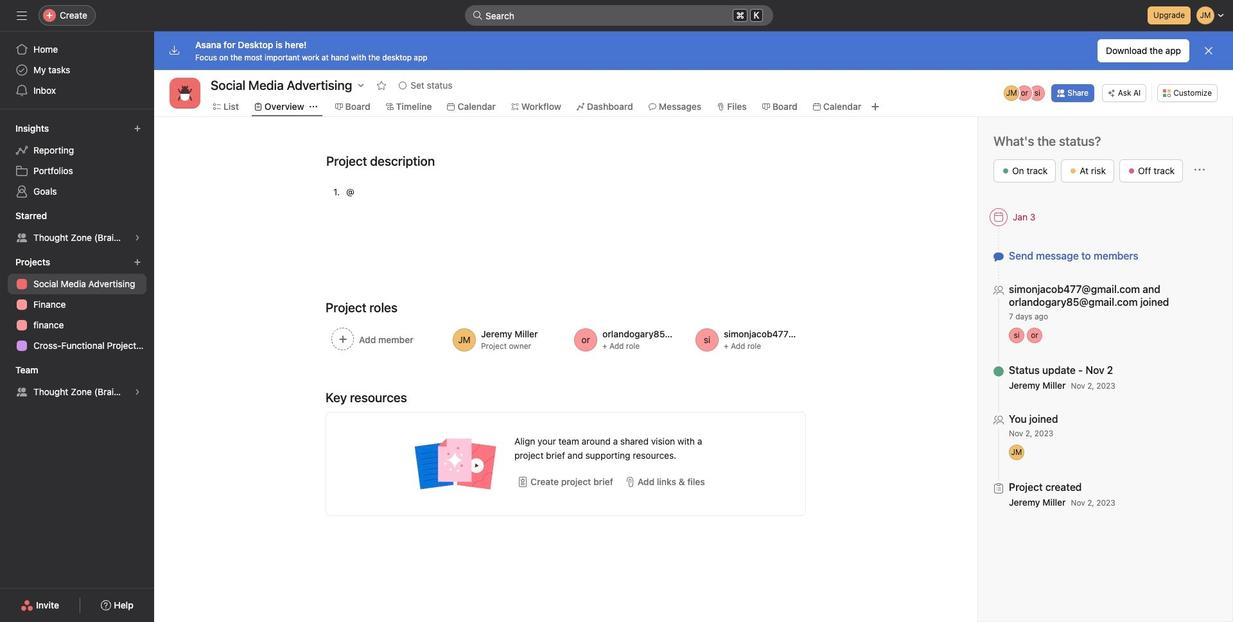 Task type: locate. For each thing, give the bounding box(es) containing it.
see details, thought zone (brainstorm space) image
[[134, 234, 141, 242], [134, 388, 141, 396]]

starred element
[[0, 204, 154, 251]]

new project or portfolio image
[[134, 258, 141, 266]]

bug image
[[177, 85, 193, 101]]

global element
[[0, 31, 154, 109]]

insights element
[[0, 117, 154, 204]]

new insights image
[[134, 125, 141, 132]]

see details, thought zone (brainstorm space) image inside starred element
[[134, 234, 141, 242]]

prominent image
[[473, 10, 483, 21]]

2 see details, thought zone (brainstorm space) image from the top
[[134, 388, 141, 396]]

None field
[[465, 5, 774, 26]]

see details, thought zone (brainstorm space) image for starred element
[[134, 234, 141, 242]]

1 see details, thought zone (brainstorm space) image from the top
[[134, 234, 141, 242]]

more actions image
[[1195, 165, 1206, 175]]

tab actions image
[[309, 103, 317, 111]]

Search tasks, projects, and more text field
[[465, 5, 774, 26]]

0 vertical spatial see details, thought zone (brainstorm space) image
[[134, 234, 141, 242]]

add to starred image
[[377, 80, 387, 91]]

1 vertical spatial see details, thought zone (brainstorm space) image
[[134, 388, 141, 396]]

see details, thought zone (brainstorm space) image inside teams element
[[134, 388, 141, 396]]



Task type: vqa. For each thing, say whether or not it's contained in the screenshot.
Projects element on the left of the page
yes



Task type: describe. For each thing, give the bounding box(es) containing it.
projects element
[[0, 251, 154, 359]]

Project description title text field
[[318, 148, 438, 175]]

see details, thought zone (brainstorm space) image for teams element
[[134, 388, 141, 396]]

hide sidebar image
[[17, 10, 27, 21]]

teams element
[[0, 359, 154, 405]]

dismiss image
[[1204, 46, 1215, 56]]



